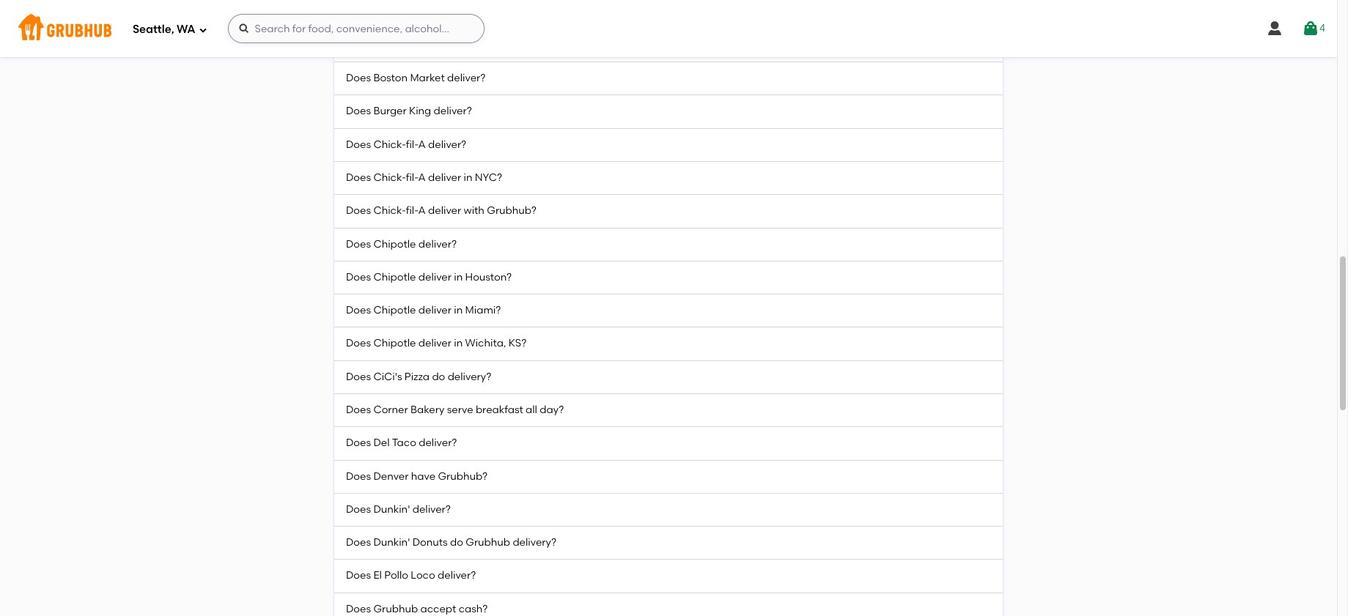 Task type: locate. For each thing, give the bounding box(es) containing it.
1 horizontal spatial delivery?
[[513, 537, 557, 549]]

chick- up does chipotle deliver?
[[374, 205, 406, 217]]

svg image
[[1266, 20, 1284, 37], [1302, 20, 1320, 37], [198, 25, 207, 34]]

deliver inside does chipotle deliver in houston? link
[[419, 271, 452, 284]]

does dunkin' donuts do grubhub delivery? link
[[334, 527, 1003, 561]]

0 horizontal spatial delivery?
[[448, 371, 492, 383]]

boston
[[374, 72, 408, 84]]

delivery?
[[448, 371, 492, 383], [513, 537, 557, 549]]

dunkin' down denver
[[374, 504, 410, 516]]

Search for food, convenience, alcohol... search field
[[228, 14, 484, 43]]

with
[[464, 205, 485, 217]]

in left miami?
[[454, 304, 463, 317]]

1 vertical spatial do
[[450, 537, 463, 549]]

cards?
[[515, 5, 549, 18], [502, 39, 536, 51]]

1 chick- from the top
[[374, 138, 406, 151]]

deliver up does chipotle deliver in wichita, ks?
[[419, 304, 452, 317]]

4 does from the top
[[346, 105, 371, 118]]

0 vertical spatial do
[[432, 371, 445, 383]]

deliver for wichita,
[[419, 338, 452, 350]]

0 vertical spatial fil-
[[406, 138, 418, 151]]

3 a from the top
[[418, 205, 426, 217]]

does dunkin' deliver? link
[[334, 494, 1003, 527]]

does for does dunkin' deliver?
[[346, 504, 371, 516]]

deliver up does chipotle deliver in miami?
[[419, 271, 452, 284]]

6 does from the top
[[346, 172, 371, 184]]

in for houston?
[[454, 271, 463, 284]]

does boston market deliver? link
[[334, 62, 1003, 96]]

8 does from the top
[[346, 238, 371, 250]]

gift inside does albertson's sell grubhub gift cards? link
[[496, 5, 513, 18]]

0 horizontal spatial do
[[432, 371, 445, 383]]

gift down does albertson's sell grubhub gift cards?
[[483, 39, 500, 51]]

dunkin' for donuts
[[374, 537, 410, 549]]

2 a from the top
[[418, 172, 426, 184]]

1 dunkin' from the top
[[374, 504, 410, 516]]

gift
[[496, 5, 513, 18], [483, 39, 500, 51]]

does chipotle deliver in wichita, ks? link
[[334, 328, 1003, 361]]

0 vertical spatial delivery?
[[448, 371, 492, 383]]

serve
[[447, 404, 473, 416]]

does for does chick-fil-a deliver with grubhub?
[[346, 205, 371, 217]]

19 does from the top
[[346, 603, 371, 616]]

2 vertical spatial a
[[418, 205, 426, 217]]

deliver inside "does chipotle deliver in miami?" link
[[419, 304, 452, 317]]

1 horizontal spatial do
[[450, 537, 463, 549]]

deliver? right 'market' at the left top of the page
[[447, 72, 486, 84]]

svg image
[[238, 23, 250, 34]]

cici's
[[374, 371, 402, 383]]

does chick-fil-a deliver in nyc?
[[346, 172, 502, 184]]

does corner bakery serve breakfast all day?
[[346, 404, 564, 416]]

in for miami?
[[454, 304, 463, 317]]

grubhub? right 'have'
[[438, 470, 488, 483]]

3 chick- from the top
[[374, 205, 406, 217]]

does del taco deliver?
[[346, 437, 457, 450]]

does for does del taco deliver?
[[346, 437, 371, 450]]

does cici's pizza do delivery?
[[346, 371, 492, 383]]

chick- for does chick-fil-a deliver in nyc?
[[374, 172, 406, 184]]

in left wichita,
[[454, 338, 463, 350]]

10 does from the top
[[346, 304, 371, 317]]

deliver inside does chick-fil-a deliver in nyc? link
[[428, 172, 461, 184]]

delivery? inside the does dunkin' donuts do grubhub delivery? link
[[513, 537, 557, 549]]

1 does from the top
[[346, 5, 371, 18]]

in for wichita,
[[454, 338, 463, 350]]

does corner bakery serve breakfast all day? link
[[334, 394, 1003, 428]]

denver
[[374, 470, 409, 483]]

does chick-fil-a deliver with grubhub? link
[[334, 195, 1003, 228]]

2 does from the top
[[346, 39, 371, 51]]

delivery? inside does cici's pizza do delivery? link
[[448, 371, 492, 383]]

loco
[[411, 570, 435, 583]]

3 does from the top
[[346, 72, 371, 84]]

does for does albertson's sell grubhub gift cards?
[[346, 5, 371, 18]]

0 vertical spatial dunkin'
[[374, 504, 410, 516]]

16 does from the top
[[346, 504, 371, 516]]

houston?
[[465, 271, 512, 284]]

18 does from the top
[[346, 570, 371, 583]]

deliver
[[428, 172, 461, 184], [428, 205, 461, 217], [419, 271, 452, 284], [419, 304, 452, 317], [419, 338, 452, 350]]

does chipotle deliver in houston? link
[[334, 262, 1003, 295]]

1 vertical spatial fil-
[[406, 172, 418, 184]]

2 dunkin' from the top
[[374, 537, 410, 549]]

deliver left with
[[428, 205, 461, 217]]

grubhub?
[[487, 205, 537, 217], [438, 470, 488, 483]]

0 vertical spatial grubhub?
[[487, 205, 537, 217]]

deliver?
[[447, 72, 486, 84], [434, 105, 472, 118], [428, 138, 466, 151], [419, 238, 457, 250], [419, 437, 457, 450], [413, 504, 451, 516], [438, 570, 476, 583]]

grubhub? right with
[[487, 205, 537, 217]]

2 horizontal spatial svg image
[[1302, 20, 1320, 37]]

chick- down 'does chick-fil-a deliver?'
[[374, 172, 406, 184]]

chick- for does chick-fil-a deliver with grubhub?
[[374, 205, 406, 217]]

1 vertical spatial delivery?
[[513, 537, 557, 549]]

deliver inside does chipotle deliver in wichita, ks? link
[[419, 338, 452, 350]]

1 vertical spatial dunkin'
[[374, 537, 410, 549]]

0 horizontal spatial svg image
[[198, 25, 207, 34]]

chipotle for does chipotle deliver?
[[374, 238, 416, 250]]

does chipotle deliver in houston?
[[346, 271, 512, 284]]

a for in
[[418, 172, 426, 184]]

fil- down 'does chick-fil-a deliver?'
[[406, 172, 418, 184]]

day?
[[540, 404, 564, 416]]

deliver? right king
[[434, 105, 472, 118]]

1 vertical spatial a
[[418, 172, 426, 184]]

wichita,
[[465, 338, 506, 350]]

dunkin' inside "link"
[[374, 504, 410, 516]]

a for with
[[418, 205, 426, 217]]

1 vertical spatial grubhub?
[[438, 470, 488, 483]]

2 vertical spatial fil-
[[406, 205, 418, 217]]

1 vertical spatial chick-
[[374, 172, 406, 184]]

0 vertical spatial gift
[[496, 5, 513, 18]]

el
[[374, 570, 382, 583]]

deliver for houston?
[[419, 271, 452, 284]]

fil- down does burger king deliver?
[[406, 138, 418, 151]]

ks?
[[509, 338, 527, 350]]

2 chipotle from the top
[[374, 271, 416, 284]]

sell right buy
[[418, 39, 434, 51]]

cash?
[[459, 603, 488, 616]]

does denver have grubhub? link
[[334, 461, 1003, 494]]

albertson's
[[374, 5, 429, 18]]

a down 'does chick-fil-a deliver?'
[[418, 172, 426, 184]]

in
[[464, 172, 473, 184], [454, 271, 463, 284], [454, 304, 463, 317], [454, 338, 463, 350]]

donuts
[[413, 537, 448, 549]]

does chipotle deliver?
[[346, 238, 457, 250]]

0 vertical spatial a
[[418, 138, 426, 151]]

12 does from the top
[[346, 371, 371, 383]]

buy
[[397, 39, 416, 51]]

all
[[526, 404, 537, 416]]

do right donuts
[[450, 537, 463, 549]]

chipotle down does chipotle deliver in houston?
[[374, 304, 416, 317]]

does for does corner bakery serve breakfast all day?
[[346, 404, 371, 416]]

a down does chick-fil-a deliver in nyc?
[[418, 205, 426, 217]]

1 vertical spatial gift
[[483, 39, 500, 51]]

does del taco deliver? link
[[334, 428, 1003, 461]]

1 a from the top
[[418, 138, 426, 151]]

does inside "link"
[[346, 504, 371, 516]]

corner
[[374, 404, 408, 416]]

chick- down 'burger'
[[374, 138, 406, 151]]

17 does from the top
[[346, 537, 371, 549]]

does
[[346, 5, 371, 18], [346, 39, 371, 51], [346, 72, 371, 84], [346, 105, 371, 118], [346, 138, 371, 151], [346, 172, 371, 184], [346, 205, 371, 217], [346, 238, 371, 250], [346, 271, 371, 284], [346, 304, 371, 317], [346, 338, 371, 350], [346, 371, 371, 383], [346, 404, 371, 416], [346, 437, 371, 450], [346, 470, 371, 483], [346, 504, 371, 516], [346, 537, 371, 549], [346, 570, 371, 583], [346, 603, 371, 616]]

fil- up does chipotle deliver?
[[406, 205, 418, 217]]

2 chick- from the top
[[374, 172, 406, 184]]

does denver have grubhub?
[[346, 470, 488, 483]]

grubhub? inside does chick-fil-a deliver with grubhub? link
[[487, 205, 537, 217]]

do right the pizza
[[432, 371, 445, 383]]

do
[[432, 371, 445, 383], [450, 537, 463, 549]]

deliver for miami?
[[419, 304, 452, 317]]

dunkin' up pollo
[[374, 537, 410, 549]]

does chipotle deliver in miami? link
[[334, 295, 1003, 328]]

does for does grubhub accept cash?
[[346, 603, 371, 616]]

wa
[[177, 22, 195, 36]]

grubhub up does best buy sell grubhub gift cards?
[[449, 5, 494, 18]]

gift up does best buy sell grubhub gift cards?
[[496, 5, 513, 18]]

king
[[409, 105, 431, 118]]

9 does from the top
[[346, 271, 371, 284]]

does chipotle deliver? link
[[334, 228, 1003, 262]]

does dunkin' deliver?
[[346, 504, 451, 516]]

5 does from the top
[[346, 138, 371, 151]]

fil-
[[406, 138, 418, 151], [406, 172, 418, 184], [406, 205, 418, 217]]

7 does from the top
[[346, 205, 371, 217]]

2 vertical spatial chick-
[[374, 205, 406, 217]]

0 vertical spatial chick-
[[374, 138, 406, 151]]

11 does from the top
[[346, 338, 371, 350]]

dunkin'
[[374, 504, 410, 516], [374, 537, 410, 549]]

in left houston?
[[454, 271, 463, 284]]

1 horizontal spatial svg image
[[1266, 20, 1284, 37]]

sell
[[431, 5, 447, 18], [418, 39, 434, 51]]

15 does from the top
[[346, 470, 371, 483]]

deliver down does chipotle deliver in miami?
[[419, 338, 452, 350]]

sell up does best buy sell grubhub gift cards?
[[431, 5, 447, 18]]

breakfast
[[476, 404, 523, 416]]

do inside the does dunkin' donuts do grubhub delivery? link
[[450, 537, 463, 549]]

chick-
[[374, 138, 406, 151], [374, 172, 406, 184], [374, 205, 406, 217]]

1 chipotle from the top
[[374, 238, 416, 250]]

chipotle
[[374, 238, 416, 250], [374, 271, 416, 284], [374, 304, 416, 317], [374, 338, 416, 350]]

3 chipotle from the top
[[374, 304, 416, 317]]

0 vertical spatial cards?
[[515, 5, 549, 18]]

grubhub
[[449, 5, 494, 18], [436, 39, 481, 51], [466, 537, 510, 549], [374, 603, 418, 616]]

chick- for does chick-fil-a deliver?
[[374, 138, 406, 151]]

does best buy sell grubhub gift cards? link
[[334, 29, 1003, 62]]

do inside does cici's pizza do delivery? link
[[432, 371, 445, 383]]

4 chipotle from the top
[[374, 338, 416, 350]]

chipotle up cici's
[[374, 338, 416, 350]]

14 does from the top
[[346, 437, 371, 450]]

deliver? up donuts
[[413, 504, 451, 516]]

does el pollo loco deliver? link
[[334, 561, 1003, 594]]

deliver up does chick-fil-a deliver with grubhub?
[[428, 172, 461, 184]]

does chick-fil-a deliver?
[[346, 138, 466, 151]]

3 fil- from the top
[[406, 205, 418, 217]]

in left nyc?
[[464, 172, 473, 184]]

13 does from the top
[[346, 404, 371, 416]]

grubhub? inside does denver have grubhub? link
[[438, 470, 488, 483]]

4 button
[[1302, 15, 1326, 42]]

chipotle up does chipotle deliver in houston?
[[374, 238, 416, 250]]

chipotle down does chipotle deliver?
[[374, 271, 416, 284]]

2 fil- from the top
[[406, 172, 418, 184]]

a
[[418, 138, 426, 151], [418, 172, 426, 184], [418, 205, 426, 217]]

a down king
[[418, 138, 426, 151]]



Task type: vqa. For each thing, say whether or not it's contained in the screenshot.
Does Albertson's sell Grubhub gift cards? link
yes



Task type: describe. For each thing, give the bounding box(es) containing it.
does for does chipotle deliver?
[[346, 238, 371, 250]]

del
[[374, 437, 390, 450]]

does chick-fil-a deliver with grubhub?
[[346, 205, 537, 217]]

does for does dunkin' donuts do grubhub delivery?
[[346, 537, 371, 549]]

grubhub down does albertson's sell grubhub gift cards?
[[436, 39, 481, 51]]

0 vertical spatial sell
[[431, 5, 447, 18]]

have
[[411, 470, 436, 483]]

pizza
[[405, 371, 430, 383]]

seattle, wa
[[133, 22, 195, 36]]

1 fil- from the top
[[406, 138, 418, 151]]

does cici's pizza do delivery? link
[[334, 361, 1003, 394]]

deliver? down does dunkin' donuts do grubhub delivery?
[[438, 570, 476, 583]]

do for grubhub
[[450, 537, 463, 549]]

4
[[1320, 22, 1326, 34]]

does for does chipotle deliver in houston?
[[346, 271, 371, 284]]

does for does best buy sell grubhub gift cards?
[[346, 39, 371, 51]]

does albertson's sell grubhub gift cards? link
[[334, 0, 1003, 29]]

does for does boston market deliver?
[[346, 72, 371, 84]]

grubhub down pollo
[[374, 603, 418, 616]]

does burger king deliver?
[[346, 105, 472, 118]]

seattle,
[[133, 22, 174, 36]]

does albertson's sell grubhub gift cards?
[[346, 5, 549, 18]]

chipotle for does chipotle deliver in wichita, ks?
[[374, 338, 416, 350]]

deliver inside does chick-fil-a deliver with grubhub? link
[[428, 205, 461, 217]]

does for does el pollo loco deliver?
[[346, 570, 371, 583]]

nyc?
[[475, 172, 502, 184]]

burger
[[374, 105, 407, 118]]

best
[[374, 39, 395, 51]]

pollo
[[384, 570, 408, 583]]

taco
[[392, 437, 416, 450]]

does for does chick-fil-a deliver in nyc?
[[346, 172, 371, 184]]

does chipotle deliver in wichita, ks?
[[346, 338, 527, 350]]

1 vertical spatial cards?
[[502, 39, 536, 51]]

deliver? right taco
[[419, 437, 457, 450]]

market
[[410, 72, 445, 84]]

does burger king deliver? link
[[334, 96, 1003, 129]]

deliver? inside "link"
[[413, 504, 451, 516]]

does boston market deliver?
[[346, 72, 486, 84]]

does for does denver have grubhub?
[[346, 470, 371, 483]]

chipotle for does chipotle deliver in miami?
[[374, 304, 416, 317]]

dunkin' for deliver?
[[374, 504, 410, 516]]

does best buy sell grubhub gift cards?
[[346, 39, 536, 51]]

does for does burger king deliver?
[[346, 105, 371, 118]]

do for delivery?
[[432, 371, 445, 383]]

fil- for with
[[406, 205, 418, 217]]

does grubhub accept cash? link
[[334, 594, 1003, 617]]

svg image inside 4 button
[[1302, 20, 1320, 37]]

does for does cici's pizza do delivery?
[[346, 371, 371, 383]]

does el pollo loco deliver?
[[346, 570, 476, 583]]

does chipotle deliver in miami?
[[346, 304, 501, 317]]

does chick-fil-a deliver? link
[[334, 129, 1003, 162]]

does grubhub accept cash?
[[346, 603, 488, 616]]

grubhub right donuts
[[466, 537, 510, 549]]

chipotle for does chipotle deliver in houston?
[[374, 271, 416, 284]]

main navigation navigation
[[0, 0, 1337, 57]]

does dunkin' donuts do grubhub delivery?
[[346, 537, 557, 549]]

1 vertical spatial sell
[[418, 39, 434, 51]]

miami?
[[465, 304, 501, 317]]

deliver? up does chick-fil-a deliver in nyc?
[[428, 138, 466, 151]]

gift inside does best buy sell grubhub gift cards? link
[[483, 39, 500, 51]]

bakery
[[411, 404, 445, 416]]

does for does chipotle deliver in wichita, ks?
[[346, 338, 371, 350]]

does chick-fil-a deliver in nyc? link
[[334, 162, 1003, 195]]

fil- for in
[[406, 172, 418, 184]]

accept
[[420, 603, 456, 616]]

does for does chick-fil-a deliver?
[[346, 138, 371, 151]]

deliver? down does chick-fil-a deliver with grubhub?
[[419, 238, 457, 250]]

does for does chipotle deliver in miami?
[[346, 304, 371, 317]]



